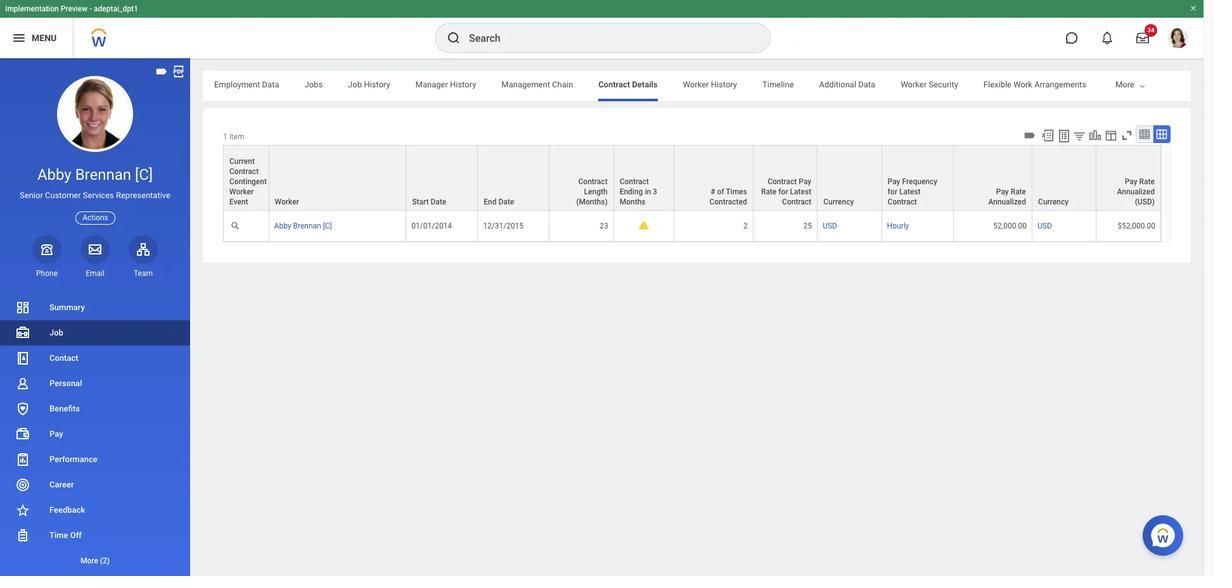 Task type: vqa. For each thing, say whether or not it's contained in the screenshot.
the leftmost to
no



Task type: locate. For each thing, give the bounding box(es) containing it.
-
[[89, 4, 92, 13]]

pay inside 'pay rate annualized (usd)'
[[1125, 178, 1138, 186]]

tab list
[[59, 71, 1087, 101]]

pay for pay frequency for latest contract
[[888, 178, 900, 186]]

usd link right 25
[[823, 219, 837, 231]]

date inside popup button
[[431, 198, 446, 207]]

1 horizontal spatial usd link
[[1038, 219, 1052, 231]]

pay inside pay rate annualized
[[996, 188, 1009, 197]]

1 horizontal spatial date
[[499, 198, 514, 207]]

1 vertical spatial abby brennan [c]
[[274, 222, 332, 231]]

latest inside contract pay rate for latest contract
[[790, 188, 812, 197]]

pay for pay rate annualized
[[996, 188, 1009, 197]]

worker
[[683, 80, 709, 89], [901, 80, 927, 89], [229, 188, 254, 197], [275, 198, 299, 207]]

0 horizontal spatial data
[[262, 80, 279, 89]]

0 vertical spatial more
[[1116, 80, 1135, 89]]

2 data from the left
[[858, 80, 876, 89]]

0 vertical spatial job
[[348, 80, 362, 89]]

1 history from the left
[[364, 80, 390, 89]]

for inside 'pay frequency for latest contract'
[[888, 188, 898, 197]]

menu button
[[0, 18, 73, 58]]

0 horizontal spatial more
[[80, 557, 98, 566]]

1 horizontal spatial currency
[[1038, 198, 1069, 207]]

arrangements
[[1035, 80, 1087, 89]]

rate for pay rate annualized (usd)
[[1140, 178, 1155, 186]]

0 horizontal spatial latest
[[790, 188, 812, 197]]

pay for pay rate annualized (usd)
[[1125, 178, 1138, 186]]

row containing abby brennan [c]
[[223, 211, 1161, 242]]

2 horizontal spatial rate
[[1140, 178, 1155, 186]]

date for end date
[[499, 198, 514, 207]]

more left (2)
[[80, 557, 98, 566]]

date for start date
[[431, 198, 446, 207]]

worker up abby brennan [c] link
[[275, 198, 299, 207]]

2 usd from the left
[[1038, 222, 1052, 231]]

additional
[[819, 80, 856, 89]]

rate for pay rate annualized
[[1011, 188, 1026, 197]]

usd link right 52,000.00
[[1038, 219, 1052, 231]]

time
[[49, 531, 68, 541]]

worker inside current contract contingent worker event
[[229, 188, 254, 197]]

pay up 25
[[799, 178, 812, 186]]

pay frequency for latest contract button
[[882, 146, 953, 211]]

1 usd from the left
[[823, 222, 837, 231]]

of
[[717, 188, 724, 197]]

contract
[[598, 80, 630, 89], [229, 167, 259, 176], [578, 178, 608, 186], [620, 178, 649, 186], [768, 178, 797, 186], [782, 198, 812, 207], [888, 198, 917, 207]]

0 vertical spatial [c]
[[135, 166, 153, 184]]

1 vertical spatial abby
[[274, 222, 291, 231]]

email
[[86, 269, 104, 278]]

benefits image
[[15, 402, 30, 417]]

pay rate annualized (usd)
[[1117, 178, 1155, 207]]

latest down the frequency
[[899, 188, 921, 197]]

profile logan mcneil image
[[1168, 28, 1189, 51]]

1 horizontal spatial abby
[[274, 222, 291, 231]]

contract pay rate for latest contract
[[761, 178, 812, 207]]

12/31/2015
[[483, 222, 524, 231]]

job up contact
[[49, 328, 63, 338]]

performance image
[[15, 453, 30, 468]]

0 vertical spatial brennan
[[75, 166, 131, 184]]

jobs
[[305, 80, 323, 89]]

2 currency from the left
[[1038, 198, 1069, 207]]

abby brennan [c]
[[37, 166, 153, 184], [274, 222, 332, 231]]

brennan down 'worker' popup button
[[293, 222, 321, 231]]

0 vertical spatial annualized
[[1117, 188, 1155, 197]]

worker up "event"
[[229, 188, 254, 197]]

rate right times
[[761, 188, 777, 197]]

[c] inside row
[[323, 222, 332, 231]]

senior customer services representative
[[20, 191, 170, 200]]

flexible work arrangements
[[984, 80, 1087, 89]]

contracted
[[710, 198, 747, 207]]

history for manager history
[[450, 80, 476, 89]]

summary
[[49, 303, 85, 313]]

date
[[431, 198, 446, 207], [499, 198, 514, 207]]

job for job history
[[348, 80, 362, 89]]

2 usd link from the left
[[1038, 219, 1052, 231]]

more inside dropdown button
[[80, 557, 98, 566]]

1 horizontal spatial [c]
[[323, 222, 332, 231]]

contract inside 'pay frequency for latest contract'
[[888, 198, 917, 207]]

1 usd link from the left
[[823, 219, 837, 231]]

pay up (usd)
[[1125, 178, 1138, 186]]

pay up 52,000.00
[[996, 188, 1009, 197]]

1 vertical spatial annualized
[[989, 198, 1026, 207]]

34
[[1148, 27, 1155, 34]]

list
[[0, 295, 190, 574]]

1 latest from the left
[[790, 188, 812, 197]]

usd right 52,000.00
[[1038, 222, 1052, 231]]

manager history
[[416, 80, 476, 89]]

0 horizontal spatial brennan
[[75, 166, 131, 184]]

2 date from the left
[[499, 198, 514, 207]]

data right additional
[[858, 80, 876, 89]]

1 vertical spatial more
[[80, 557, 98, 566]]

job right jobs
[[348, 80, 362, 89]]

0 horizontal spatial currency
[[824, 198, 854, 207]]

1 for from the left
[[779, 188, 788, 197]]

preview
[[61, 4, 88, 13]]

abby inside navigation pane region
[[37, 166, 71, 184]]

usd link
[[823, 219, 837, 231], [1038, 219, 1052, 231]]

event
[[229, 198, 248, 207]]

0 horizontal spatial usd
[[823, 222, 837, 231]]

0 horizontal spatial abby
[[37, 166, 71, 184]]

more (2) button
[[0, 549, 190, 574]]

implementation preview -   adeptai_dpt1
[[5, 4, 138, 13]]

1 horizontal spatial abby brennan [c]
[[274, 222, 332, 231]]

row
[[223, 145, 1161, 211], [223, 211, 1161, 242]]

2 row from the top
[[223, 211, 1161, 242]]

1 horizontal spatial usd
[[1038, 222, 1052, 231]]

rate up 52,000.00
[[1011, 188, 1026, 197]]

pay rate annualized button
[[954, 146, 1032, 211]]

0 vertical spatial abby brennan [c]
[[37, 166, 153, 184]]

pay down the benefits
[[49, 430, 63, 439]]

rate inside pay rate annualized
[[1011, 188, 1026, 197]]

time off
[[49, 531, 82, 541]]

0 horizontal spatial abby brennan [c]
[[37, 166, 153, 184]]

latest
[[790, 188, 812, 197], [899, 188, 921, 197]]

more (2)
[[80, 557, 110, 566]]

personal link
[[0, 371, 190, 397]]

#
[[711, 188, 715, 197]]

data right employment
[[262, 80, 279, 89]]

pay inside 'pay frequency for latest contract'
[[888, 178, 900, 186]]

0 horizontal spatial history
[[364, 80, 390, 89]]

usd
[[823, 222, 837, 231], [1038, 222, 1052, 231]]

worker security
[[901, 80, 958, 89]]

worker right details
[[683, 80, 709, 89]]

0 horizontal spatial date
[[431, 198, 446, 207]]

1 horizontal spatial rate
[[1011, 188, 1026, 197]]

2 latest from the left
[[899, 188, 921, 197]]

performance
[[49, 455, 98, 465]]

currency right pay rate annualized
[[1038, 198, 1069, 207]]

[c]
[[135, 166, 153, 184], [323, 222, 332, 231]]

career image
[[15, 478, 30, 493]]

0 horizontal spatial job
[[49, 328, 63, 338]]

history for job history
[[364, 80, 390, 89]]

phone
[[36, 269, 58, 278]]

click to view/edit grid preferences image
[[1104, 129, 1118, 143]]

contract inside the contract length (months)
[[578, 178, 608, 186]]

annualized
[[1117, 188, 1155, 197], [989, 198, 1026, 207]]

brennan inside navigation pane region
[[75, 166, 131, 184]]

abby brennan [c] down 'worker' popup button
[[274, 222, 332, 231]]

summary link
[[0, 295, 190, 321]]

team abby brennan [c] element
[[129, 269, 158, 279]]

3 history from the left
[[711, 80, 737, 89]]

job inside "link"
[[49, 328, 63, 338]]

table image
[[1139, 128, 1151, 141]]

0 horizontal spatial currency button
[[818, 146, 882, 211]]

pay inside contract pay rate for latest contract
[[799, 178, 812, 186]]

1 vertical spatial job
[[49, 328, 63, 338]]

phone abby brennan [c] element
[[32, 269, 61, 279]]

history right manager
[[450, 80, 476, 89]]

more
[[1116, 80, 1135, 89], [80, 557, 98, 566]]

0 horizontal spatial annualized
[[989, 198, 1026, 207]]

representative
[[116, 191, 170, 200]]

1 horizontal spatial data
[[858, 80, 876, 89]]

currency
[[824, 198, 854, 207], [1038, 198, 1069, 207]]

[c] inside navigation pane region
[[135, 166, 153, 184]]

1 row from the top
[[223, 145, 1161, 211]]

1 horizontal spatial job
[[348, 80, 362, 89]]

latest inside 'pay frequency for latest contract'
[[899, 188, 921, 197]]

0 horizontal spatial for
[[779, 188, 788, 197]]

1 horizontal spatial currency button
[[1033, 146, 1096, 211]]

2
[[744, 222, 748, 231]]

0 horizontal spatial usd link
[[823, 219, 837, 231]]

annualized up 52,000.00
[[989, 198, 1026, 207]]

team
[[134, 269, 153, 278]]

1
[[223, 132, 227, 141]]

current contract contingent worker event button
[[224, 146, 269, 211]]

pay frequency for latest contract
[[888, 178, 938, 207]]

contract inside contract ending in 3 months
[[620, 178, 649, 186]]

0 vertical spatial abby
[[37, 166, 71, 184]]

date right end
[[499, 198, 514, 207]]

history
[[364, 80, 390, 89], [450, 80, 476, 89], [711, 80, 737, 89]]

start date button
[[407, 146, 477, 211]]

pay for pay
[[49, 430, 63, 439]]

list containing summary
[[0, 295, 190, 574]]

contract details
[[598, 80, 658, 89]]

time off image
[[15, 529, 30, 544]]

pay left the frequency
[[888, 178, 900, 186]]

1 data from the left
[[262, 80, 279, 89]]

# of times contracted button
[[675, 146, 753, 211]]

summary image
[[15, 300, 30, 316]]

phone image
[[38, 242, 56, 257]]

2 history from the left
[[450, 80, 476, 89]]

for right times
[[779, 188, 788, 197]]

pay
[[799, 178, 812, 186], [888, 178, 900, 186], [1125, 178, 1138, 186], [996, 188, 1009, 197], [49, 430, 63, 439]]

1 horizontal spatial latest
[[899, 188, 921, 197]]

time off link
[[0, 524, 190, 549]]

[c] up representative
[[135, 166, 153, 184]]

[c] down 'worker' popup button
[[323, 222, 332, 231]]

phone button
[[32, 235, 61, 279]]

work
[[1014, 80, 1033, 89]]

frequency
[[902, 178, 938, 186]]

rate up (usd)
[[1140, 178, 1155, 186]]

security
[[929, 80, 958, 89]]

benefits link
[[0, 397, 190, 422]]

expand/collapse chart image
[[1088, 129, 1102, 143]]

worker history
[[683, 80, 737, 89]]

personal
[[49, 379, 82, 389]]

more down 34 button
[[1116, 80, 1135, 89]]

0 horizontal spatial rate
[[761, 188, 777, 197]]

brennan up services
[[75, 166, 131, 184]]

0 horizontal spatial [c]
[[135, 166, 153, 184]]

email abby brennan [c] element
[[81, 269, 110, 279]]

pay inside navigation pane region
[[49, 430, 63, 439]]

date inside popup button
[[499, 198, 514, 207]]

contract ending in 3 months button
[[614, 146, 674, 211]]

history left timeline
[[711, 80, 737, 89]]

customer
[[45, 191, 81, 200]]

abby brennan [c] up the senior customer services representative
[[37, 166, 153, 184]]

date right the start
[[431, 198, 446, 207]]

abby brennan [c] inside navigation pane region
[[37, 166, 153, 184]]

1 horizontal spatial history
[[450, 80, 476, 89]]

1 vertical spatial [c]
[[323, 222, 332, 231]]

implementation
[[5, 4, 59, 13]]

history left manager
[[364, 80, 390, 89]]

1 vertical spatial brennan
[[293, 222, 321, 231]]

data for employment data
[[262, 80, 279, 89]]

annualized up (usd)
[[1117, 188, 1155, 197]]

2 for from the left
[[888, 188, 898, 197]]

for inside contract pay rate for latest contract
[[779, 188, 788, 197]]

2 horizontal spatial history
[[711, 80, 737, 89]]

1 date from the left
[[431, 198, 446, 207]]

notifications large image
[[1101, 32, 1114, 44]]

worker left security
[[901, 80, 927, 89]]

annualized for pay rate annualized (usd)
[[1117, 188, 1155, 197]]

rate inside 'pay rate annualized (usd)'
[[1140, 178, 1155, 186]]

2 currency button from the left
[[1033, 146, 1096, 211]]

toolbar
[[1021, 126, 1171, 145]]

usd right 25
[[823, 222, 837, 231]]

rate inside contract pay rate for latest contract
[[761, 188, 777, 197]]

for up hourly link in the right of the page
[[888, 188, 898, 197]]

hourly link
[[887, 219, 909, 231]]

job for job
[[49, 328, 63, 338]]

latest up 25
[[790, 188, 812, 197]]

rate
[[1140, 178, 1155, 186], [761, 188, 777, 197], [1011, 188, 1026, 197]]

currency right contract pay rate for latest contract
[[824, 198, 854, 207]]

1 horizontal spatial for
[[888, 188, 898, 197]]

1 horizontal spatial annualized
[[1117, 188, 1155, 197]]

adeptai_dpt1
[[94, 4, 138, 13]]

contract length (months) button
[[550, 146, 613, 211]]

usd for first usd link from left
[[823, 222, 837, 231]]

1 horizontal spatial more
[[1116, 80, 1135, 89]]



Task type: describe. For each thing, give the bounding box(es) containing it.
flexible
[[984, 80, 1012, 89]]

additional data
[[819, 80, 876, 89]]

contract pay rate for latest contract button
[[754, 146, 817, 211]]

length
[[584, 188, 608, 197]]

feedback link
[[0, 498, 190, 524]]

inbox large image
[[1137, 32, 1149, 44]]

(usd)
[[1135, 198, 1155, 207]]

history for worker history
[[711, 80, 737, 89]]

end date button
[[478, 146, 549, 211]]

52,000.00
[[994, 222, 1027, 231]]

more for more (2)
[[80, 557, 98, 566]]

3
[[653, 188, 657, 197]]

details
[[632, 80, 658, 89]]

the contingent worker's contract is ending within 3 months time. image
[[639, 221, 649, 230]]

fullscreen image
[[1120, 129, 1134, 143]]

Search Workday  search field
[[469, 24, 744, 52]]

worker for worker history
[[683, 80, 709, 89]]

contact image
[[15, 351, 30, 366]]

senior
[[20, 191, 43, 200]]

data for additional data
[[858, 80, 876, 89]]

pay link
[[0, 422, 190, 448]]

contingent
[[229, 178, 267, 186]]

export to excel image
[[1041, 129, 1055, 143]]

01/01/2014
[[412, 222, 452, 231]]

expand table image
[[1156, 128, 1168, 141]]

more for more
[[1116, 80, 1135, 89]]

employment
[[214, 80, 260, 89]]

worker for worker
[[275, 198, 299, 207]]

start date
[[412, 198, 446, 207]]

contract length (months)
[[576, 178, 608, 207]]

worker button
[[269, 146, 406, 211]]

benefits
[[49, 404, 80, 414]]

tab list containing employment data
[[59, 71, 1087, 101]]

select to filter grid data image
[[1073, 129, 1087, 143]]

feedback
[[49, 506, 85, 515]]

view team image
[[136, 242, 151, 257]]

export to worksheets image
[[1057, 129, 1072, 144]]

management chain
[[502, 80, 573, 89]]

(2)
[[100, 557, 110, 566]]

actions
[[83, 213, 108, 222]]

row containing current contract contingent worker event
[[223, 145, 1161, 211]]

pay image
[[15, 427, 30, 442]]

services
[[83, 191, 114, 200]]

career link
[[0, 473, 190, 498]]

manager
[[416, 80, 448, 89]]

1 currency from the left
[[824, 198, 854, 207]]

timeline
[[763, 80, 794, 89]]

item
[[229, 132, 244, 141]]

navigation pane region
[[0, 58, 190, 577]]

in
[[645, 188, 651, 197]]

$52,000.00
[[1118, 222, 1156, 231]]

pay rate annualized (usd) button
[[1097, 146, 1161, 211]]

usd for 2nd usd link from the left
[[1038, 222, 1052, 231]]

contract inside current contract contingent worker event
[[229, 167, 259, 176]]

tag image
[[155, 65, 169, 79]]

current contract contingent worker event
[[229, 157, 267, 207]]

career
[[49, 481, 74, 490]]

1 horizontal spatial brennan
[[293, 222, 321, 231]]

abby brennan [c] inside row
[[274, 222, 332, 231]]

job image
[[15, 326, 30, 341]]

end date
[[484, 198, 514, 207]]

contract ending in 3 months
[[620, 178, 657, 207]]

ending
[[620, 188, 643, 197]]

actions button
[[76, 211, 115, 225]]

menu banner
[[0, 0, 1204, 58]]

1 currency button from the left
[[818, 146, 882, 211]]

justify image
[[11, 30, 27, 46]]

end
[[484, 198, 497, 207]]

worker for worker security
[[901, 80, 927, 89]]

current
[[229, 157, 255, 166]]

contact
[[49, 354, 78, 363]]

view printable version (pdf) image
[[172, 65, 186, 79]]

times
[[726, 188, 747, 197]]

1 item
[[223, 132, 244, 141]]

25
[[804, 222, 812, 231]]

feedback image
[[15, 503, 30, 519]]

34 button
[[1129, 24, 1158, 52]]

team link
[[129, 235, 158, 279]]

mail image
[[87, 242, 103, 257]]

off
[[70, 531, 82, 541]]

abby brennan [c] link
[[274, 219, 332, 231]]

search image
[[446, 30, 461, 46]]

(months)
[[576, 198, 608, 207]]

# of times contracted
[[710, 188, 747, 207]]

personal image
[[15, 377, 30, 392]]

management
[[502, 80, 550, 89]]

months
[[620, 198, 646, 207]]

start
[[412, 198, 429, 207]]

job link
[[0, 321, 190, 346]]

chain
[[552, 80, 573, 89]]

email button
[[81, 235, 110, 279]]

annualized for pay rate annualized
[[989, 198, 1026, 207]]

tag image
[[1023, 129, 1037, 143]]

performance link
[[0, 448, 190, 473]]

close environment banner image
[[1190, 4, 1197, 12]]

menu
[[32, 33, 57, 43]]

pay rate annualized
[[989, 188, 1026, 207]]



